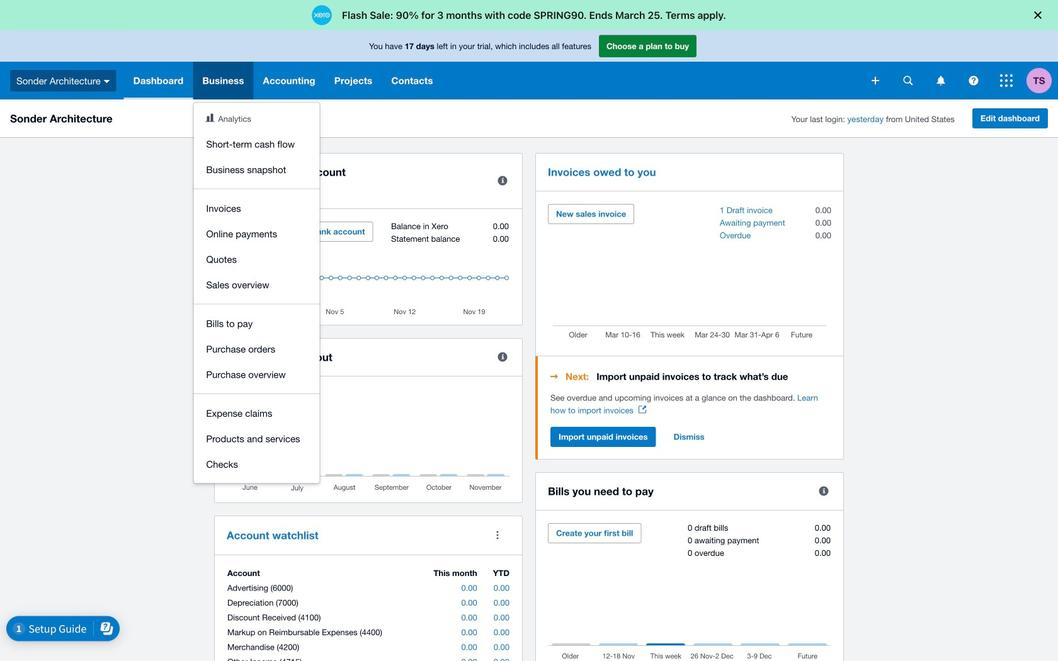 Task type: vqa. For each thing, say whether or not it's contained in the screenshot.
Empty state of the Bills widget with a 'Create your first bill' button and an unpopulated column graph. image
yes



Task type: describe. For each thing, give the bounding box(es) containing it.
accounts watchlist options image
[[485, 523, 510, 548]]

0 horizontal spatial svg image
[[872, 77, 879, 84]]

1 horizontal spatial svg image
[[969, 76, 978, 85]]

2 horizontal spatial svg image
[[1000, 74, 1013, 87]]

empty state widget for the total cash in and out feature, displaying a column graph summarising bank transaction data as total money in versus total money out across all connected bank accounts, enabling a visual comparison of the two amounts. image
[[227, 389, 510, 493]]



Task type: locate. For each thing, give the bounding box(es) containing it.
svg image
[[903, 76, 913, 85], [937, 76, 945, 85], [104, 80, 110, 83]]

opens in a new tab image
[[639, 406, 646, 413]]

empty state bank feed widget with a tooltip explaining the feature. includes a 'securely connect a bank account' button and a data-less flat line graph marking four weekly dates, indicating future account balance tracking. image
[[227, 222, 510, 316]]

group
[[194, 103, 320, 483]]

svg image
[[1000, 74, 1013, 87], [969, 76, 978, 85], [872, 77, 879, 84]]

list box
[[194, 103, 320, 483]]

empty state of the bills widget with a 'create your first bill' button and an unpopulated column graph. image
[[548, 523, 831, 661]]

1 horizontal spatial svg image
[[903, 76, 913, 85]]

header chart image
[[206, 114, 214, 122]]

2 horizontal spatial svg image
[[937, 76, 945, 85]]

0 horizontal spatial svg image
[[104, 80, 110, 83]]

banner
[[0, 30, 1058, 483]]

panel body document
[[550, 392, 831, 417], [550, 392, 831, 417]]

heading
[[550, 369, 831, 384]]

dialog
[[0, 0, 1058, 30]]



